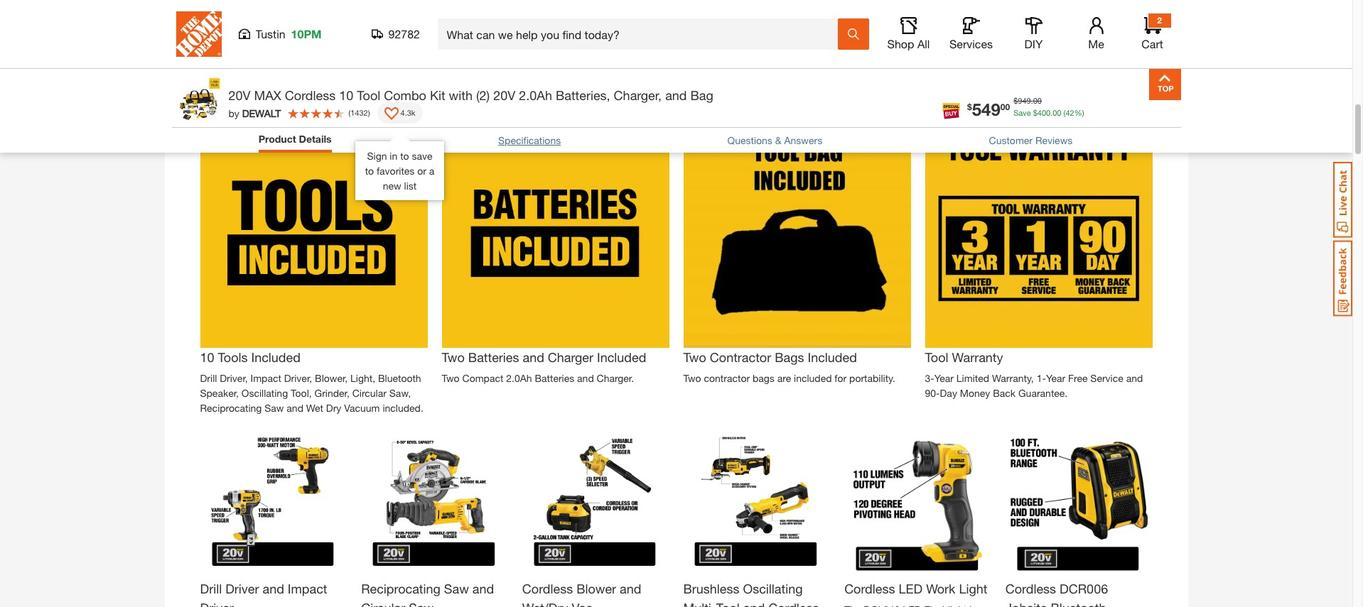 Task type: describe. For each thing, give the bounding box(es) containing it.
20 down diy
[[1017, 60, 1028, 72]]

or
[[782, 60, 792, 72]]

dewalt inside multiple battery options select from a variety of 20 volt batteries to fit your need, or get up to eight times runtime when using dewalt flexvolt batteries with 20 volt tools.
[[676, 75, 714, 87]]

0 vertical spatial max
[[951, 37, 978, 52]]

save
[[1014, 108, 1031, 117]]

variety
[[584, 60, 614, 72]]

90-
[[925, 387, 940, 399]]

work
[[927, 582, 956, 598]]

reciprocating inside reciprocating saw and circular saw
[[361, 582, 441, 597]]

tool inside the brushless oscillating multi-tool and cordles
[[717, 601, 740, 608]]

included inside the two contractor bags included two contractor bags are included for portability.
[[808, 350, 857, 365]]

1 vertical spatial .
[[1051, 108, 1053, 117]]

dewalt inside dewalt 20 volt max system take charge with 200+ products in the 20 volt max line, each designed to fit the job. all tools come with upgraded features and superior ergonomics.
[[845, 37, 895, 52]]

with up the '949'
[[1013, 75, 1032, 87]]

0 vertical spatial driver
[[226, 582, 259, 597]]

brushless oscillating multi-tool and cordles
[[684, 582, 819, 608]]

take charge with 200+ products in the 20 volt max line, each designed to fit the job. all tools come with upgraded features and superior ergonomics. image
[[845, 0, 1153, 35]]

system
[[981, 37, 1024, 52]]

3-
[[925, 372, 935, 385]]

cordless for cordless dcr006 jobsite bluetoot
[[1006, 582, 1057, 598]]

charger
[[548, 350, 594, 365]]

are inside the two contractor bags included two contractor bags are included for portability.
[[778, 372, 792, 385]]

2
[[1158, 15, 1162, 26]]

up
[[811, 60, 823, 72]]

bluetooth
[[378, 372, 421, 385]]

20v max cordless 10 tool combo kit with (2) 20v 2.0ah batteries, charger, and bag
[[229, 87, 714, 103]]

tool,
[[291, 387, 312, 399]]

portability.
[[850, 372, 896, 385]]

cordless for cordless led work light
[[845, 582, 896, 598]]

products
[[948, 60, 987, 72]]

charge
[[868, 60, 898, 72]]

with inside multiple battery options select from a variety of 20 volt batteries to fit your need, or get up to eight times runtime when using dewalt flexvolt batteries with 20 volt tools.
[[809, 75, 827, 87]]

charger.
[[597, 372, 634, 385]]

fit inside dewalt 20 volt max system take charge with 200+ products in the 20 volt max line, each designed to fit the job. all tools come with upgraded features and superior ergonomics.
[[900, 75, 908, 87]]

1432
[[351, 108, 368, 117]]

2 driver, from the left
[[284, 372, 312, 385]]

0 horizontal spatial max
[[254, 87, 281, 103]]

200+
[[922, 60, 945, 72]]

cordless led work light
[[845, 582, 988, 598]]

42
[[1066, 108, 1075, 117]]

contractor
[[710, 350, 772, 365]]

it's
[[385, 75, 397, 87]]

circular inside reciprocating saw and circular saw
[[361, 601, 405, 608]]

it.
[[471, 75, 479, 87]]

%)
[[1075, 108, 1085, 117]]

included
[[794, 372, 832, 385]]

549
[[973, 99, 1001, 119]]

1 vertical spatial max
[[1058, 60, 1079, 72]]

get
[[794, 60, 808, 72]]

1 horizontal spatial where
[[469, 60, 496, 72]]

0 horizontal spatial batteries
[[668, 60, 707, 72]]

volt down eight
[[536, 89, 560, 102]]

1 horizontal spatial 00
[[1034, 96, 1042, 105]]

compact
[[463, 372, 504, 385]]

reciprocating saw and circular saw
[[361, 582, 494, 608]]

and inside dewalt 20 volt max system take charge with 200+ products in the 20 volt max line, each designed to fit the job. all tools come with upgraded features and superior ergonomics.
[[1119, 75, 1135, 87]]

bags
[[753, 372, 775, 385]]

circular inside the 10 tools included drill driver, impact driver, blower, light, bluetooth speaker, oscillating tool, grinder, circular saw, reciprocating saw and wet dry vacuum included.
[[352, 387, 387, 399]]

(2)
[[476, 87, 490, 103]]

20 up charge
[[898, 37, 913, 52]]

0 vertical spatial .
[[1031, 96, 1034, 105]]

1 vertical spatial is
[[325, 75, 332, 87]]

two left contractor
[[684, 372, 702, 385]]

dewalt up power
[[200, 37, 250, 52]]

features
[[1080, 75, 1116, 87]]

jobsite.
[[401, 60, 434, 72]]

guarantee.
[[1019, 387, 1068, 399]]

0 horizontal spatial tool
[[357, 87, 381, 103]]

1 vertical spatial batteries
[[535, 372, 575, 385]]

me button
[[1074, 17, 1120, 51]]

a inside multiple battery options select from a variety of 20 volt batteries to fit your need, or get up to eight times runtime when using dewalt flexvolt batteries with 20 volt tools.
[[576, 60, 581, 72]]

day
[[940, 387, 958, 399]]

on
[[370, 60, 382, 72]]

services
[[950, 37, 993, 50]]

from
[[553, 60, 573, 72]]

impact inside the 10 tools included drill driver, impact driver, blower, light, bluetooth speaker, oscillating tool, grinder, circular saw, reciprocating saw and wet dry vacuum included.
[[251, 372, 281, 385]]

problem,
[[343, 75, 382, 87]]

customer
[[989, 134, 1033, 146]]

select
[[522, 60, 550, 72]]

batteries,
[[556, 87, 611, 103]]

reciprocating inside the 10 tools included drill driver, impact driver, blower, light, bluetooth speaker, oscillating tool, grinder, circular saw, reciprocating saw and wet dry vacuum included.
[[200, 402, 262, 414]]

free
[[1069, 372, 1088, 385]]

shop
[[888, 37, 915, 50]]

charger,
[[614, 87, 662, 103]]

cordless blower and wet/dry vac
[[522, 582, 642, 608]]

superior
[[845, 89, 881, 102]]

they
[[200, 75, 219, 87]]

1 vertical spatial driver
[[200, 601, 234, 608]]

( inside '$ 949 . 00 save $ 400 . 00 ( 42 %)'
[[1064, 108, 1066, 117]]

dcr006
[[1060, 582, 1109, 598]]

$ for 549
[[968, 101, 973, 112]]

times
[[559, 75, 583, 87]]

dry
[[326, 402, 342, 414]]

1 vertical spatial are
[[222, 75, 236, 87]]

vac
[[572, 601, 593, 608]]

$ 949 . 00 save $ 400 . 00 ( 42 %)
[[1014, 96, 1085, 117]]

oscillating inside the 10 tools included drill driver, impact driver, blower, light, bluetooth speaker, oscillating tool, grinder, circular saw, reciprocating saw and wet dry vacuum included.
[[242, 387, 288, 399]]

blower,
[[315, 372, 348, 385]]

two batteries and charger included two compact 2.0ah batteries and charger.
[[442, 350, 647, 385]]

designed
[[845, 75, 886, 87]]

to inside dewalt 20 volt max system take charge with 200+ products in the 20 volt max line, each designed to fit the job. all tools come with upgraded features and superior ergonomics.
[[889, 75, 897, 87]]

saw,
[[389, 387, 411, 399]]

that
[[436, 60, 456, 72]]

3-year limited warranty, 1-year free service and 90-day money back guarantee image
[[925, 121, 1153, 348]]

in
[[990, 60, 998, 72]]

and inside tool warranty 3-year limited warranty, 1-year free service and 90-day money back guarantee.
[[1127, 372, 1144, 385]]

warranty
[[952, 350, 1004, 365]]

10 inside the 10 tools included drill driver, impact driver, blower, light, bluetooth speaker, oscillating tool, grinder, circular saw, reciprocating saw and wet dry vacuum included.
[[200, 350, 214, 365]]

2.0ah inside two batteries and charger included two compact 2.0ah batteries and charger.
[[506, 372, 532, 385]]

specifications
[[498, 134, 561, 146]]

contractor
[[704, 372, 750, 385]]

2 ( from the left
[[349, 108, 351, 117]]

10 tools included drill driver, impact driver, blower, light, bluetooth speaker, oscillating tool, grinder, circular saw, reciprocating saw and wet dry vacuum included.
[[200, 350, 424, 414]]

fit inside multiple battery options select from a variety of 20 volt batteries to fit your need, or get up to eight times runtime when using dewalt flexvolt batteries with 20 volt tools.
[[721, 60, 730, 72]]

92782
[[389, 27, 420, 41]]

the dce100 blower has a 3-speed design and is ideal for clearing debris. the dcv517b wet/dry vac contains a hepa filter. image
[[522, 434, 669, 580]]

volt up upgraded
[[1031, 60, 1055, 72]]

cart
[[1142, 37, 1164, 50]]

with down shop all at the top right
[[901, 60, 920, 72]]

dewalt guaranteed tough dewalt power tools are made to live on the jobsite. that is where they are tested, and if there is a problem, it's where we solve it.
[[200, 37, 496, 87]]

each
[[1103, 60, 1124, 72]]

options
[[616, 37, 661, 52]]

and inside the brushless oscillating multi-tool and cordles
[[744, 601, 765, 608]]

top button
[[1149, 68, 1181, 100]]

combo
[[384, 87, 427, 103]]

grinder,
[[315, 387, 350, 399]]

impact inside drill driver and impact driver
[[288, 582, 327, 597]]



Task type: vqa. For each thing, say whether or not it's contained in the screenshot.
Tustin
yes



Task type: locate. For each thing, give the bounding box(es) containing it.
tool down problem,
[[357, 87, 381, 103]]

2 vertical spatial are
[[778, 372, 792, 385]]

tools
[[272, 60, 294, 72], [961, 75, 983, 87]]

with down solve
[[449, 87, 473, 103]]

if
[[291, 75, 297, 87]]

0 vertical spatial all
[[918, 37, 930, 50]]

volt
[[916, 37, 947, 52], [642, 60, 666, 72], [1031, 60, 1055, 72], [536, 89, 560, 102]]

and inside the 10 tools included drill driver, impact driver, blower, light, bluetooth speaker, oscillating tool, grinder, circular saw, reciprocating saw and wet dry vacuum included.
[[287, 402, 304, 414]]

0 horizontal spatial are
[[222, 75, 236, 87]]

1 driver, from the left
[[220, 372, 248, 385]]

tested,
[[239, 75, 269, 87]]

1 20v from the left
[[229, 87, 251, 103]]

where up the it.
[[469, 60, 496, 72]]

tools
[[218, 350, 248, 365]]

multi-
[[684, 601, 717, 608]]

1 horizontal spatial the
[[911, 75, 925, 87]]

0 vertical spatial impact
[[251, 372, 281, 385]]

1-
[[1037, 372, 1047, 385]]

live chat image
[[1334, 162, 1353, 238]]

$ for 949
[[1014, 96, 1018, 105]]

cordless inside 'cordless dcr006 jobsite bluetoot'
[[1006, 582, 1057, 598]]

year up day
[[935, 372, 954, 385]]

0 horizontal spatial fit
[[721, 60, 730, 72]]

0 vertical spatial a
[[576, 60, 581, 72]]

saw
[[265, 402, 284, 414], [444, 582, 469, 597], [409, 601, 434, 608]]

using
[[649, 75, 673, 87]]

0 horizontal spatial year
[[935, 372, 954, 385]]

1 year from the left
[[935, 372, 954, 385]]

2 20v from the left
[[494, 87, 516, 103]]

jobsite
[[1006, 601, 1048, 608]]

1 horizontal spatial reciprocating
[[361, 582, 441, 597]]

20 down select
[[522, 89, 534, 102]]

1 horizontal spatial all
[[947, 75, 958, 87]]

two left compact
[[442, 372, 460, 385]]

tools inside the dewalt guaranteed tough dewalt power tools are made to live on the jobsite. that is where they are tested, and if there is a problem, it's where we solve it.
[[272, 60, 294, 72]]

to down charge
[[889, 75, 897, 87]]

max up upgraded
[[1058, 60, 1079, 72]]

cordless
[[285, 87, 336, 103], [522, 582, 573, 597], [845, 582, 896, 598], [1006, 582, 1057, 598]]

1 horizontal spatial oscillating
[[743, 582, 803, 597]]

batteries
[[668, 60, 707, 72], [767, 75, 806, 87]]

0 vertical spatial batteries
[[468, 350, 519, 365]]

dewalt up they
[[200, 60, 239, 72]]

1 vertical spatial all
[[947, 75, 958, 87]]

is down 'made'
[[325, 75, 332, 87]]

blower
[[577, 582, 617, 597]]

0 horizontal spatial oscillating
[[242, 387, 288, 399]]

to left live on the top left of page
[[341, 60, 350, 72]]

949
[[1018, 96, 1031, 105]]

driver, up the tool,
[[284, 372, 312, 385]]

brushless
[[684, 582, 740, 597]]

power
[[242, 60, 270, 72]]

1 horizontal spatial driver,
[[284, 372, 312, 385]]

all inside dewalt 20 volt max system take charge with 200+ products in the 20 volt max line, each designed to fit the job. all tools come with upgraded features and superior ergonomics.
[[947, 75, 958, 87]]

00 inside $ 549 00
[[1001, 101, 1011, 112]]

questions & answers button
[[728, 133, 823, 148], [728, 133, 823, 148]]

20
[[898, 37, 913, 52], [628, 60, 639, 72], [1017, 60, 1028, 72], [522, 89, 534, 102]]

4.3k
[[401, 108, 416, 117]]

and inside reciprocating saw and circular saw
[[473, 582, 494, 597]]

is up solve
[[459, 60, 466, 72]]

the for dewalt guaranteed tough
[[384, 60, 398, 72]]

0 vertical spatial tool
[[357, 87, 381, 103]]

two contractor bags are included for portability. image
[[684, 121, 911, 348]]

warranty,
[[993, 372, 1034, 385]]

0 horizontal spatial batteries
[[468, 350, 519, 365]]

dewalt 20 volt max system take charge with 200+ products in the 20 volt max line, each designed to fit the job. all tools come with upgraded features and superior ergonomics.
[[845, 37, 1135, 102]]

0 vertical spatial circular
[[352, 387, 387, 399]]

4.3k button
[[377, 102, 423, 124]]

1 horizontal spatial batteries
[[535, 372, 575, 385]]

tool warranty 3-year limited warranty, 1-year free service and 90-day money back guarantee.
[[925, 350, 1144, 399]]

cordless dcr006 jobsite bluetoot
[[1006, 582, 1109, 608]]

there
[[299, 75, 322, 87]]

1 horizontal spatial included
[[597, 350, 647, 365]]

the inside the dewalt guaranteed tough dewalt power tools are made to live on the jobsite. that is where they are tested, and if there is a problem, it's where we solve it.
[[384, 60, 398, 72]]

20 right of at the left
[[628, 60, 639, 72]]

product image image
[[175, 75, 221, 122]]

tool up 3-
[[925, 350, 949, 365]]

all right 'shop'
[[918, 37, 930, 50]]

0 horizontal spatial (
[[349, 108, 351, 117]]

feedback link image
[[1334, 240, 1353, 317]]

0 vertical spatial tools
[[272, 60, 294, 72]]

1 vertical spatial tool
[[925, 350, 949, 365]]

all right job.
[[947, 75, 958, 87]]

are up the 'there'
[[297, 60, 311, 72]]

0 horizontal spatial 00
[[1001, 101, 1011, 112]]

included.
[[383, 402, 424, 414]]

20v right "(2)"
[[494, 87, 516, 103]]

1 horizontal spatial fit
[[900, 75, 908, 87]]

1 horizontal spatial is
[[459, 60, 466, 72]]

1 horizontal spatial a
[[576, 60, 581, 72]]

fit up ergonomics. in the top right of the page
[[900, 75, 908, 87]]

0 vertical spatial batteries
[[668, 60, 707, 72]]

shop all
[[888, 37, 930, 50]]

cordless left led
[[845, 582, 896, 598]]

guaranteed
[[254, 37, 321, 52]]

0 horizontal spatial saw
[[265, 402, 284, 414]]

customer reviews
[[989, 134, 1073, 146]]

included inside the 10 tools included drill driver, impact driver, blower, light, bluetooth speaker, oscillating tool, grinder, circular saw, reciprocating saw and wet dry vacuum included.
[[251, 350, 301, 365]]

dcs355 oscillating tool features the dewalt quick-change system and the dcg412 4-1/2 cut off tool delivers 8000 rpm with a quick-change wheel release. image
[[684, 434, 831, 580]]

oscillating left the tool,
[[242, 387, 288, 399]]

a down 'made'
[[335, 75, 340, 87]]

the dcr006 jobsite bluetooth speaker is lightweight, portable and includes aux and usb ports.  it runs off of 20v max batteries and ac power. image
[[1006, 434, 1153, 581]]

batteries up compact
[[468, 350, 519, 365]]

led
[[899, 582, 923, 598]]

tools inside dewalt 20 volt max system take charge with 200+ products in the 20 volt max line, each designed to fit the job. all tools come with upgraded features and superior ergonomics.
[[961, 75, 983, 87]]

the right in
[[1001, 60, 1015, 72]]

( left )
[[349, 108, 351, 117]]

multiple battery options select from a variety of 20 volt batteries to fit your need, or get up to eight times runtime when using dewalt flexvolt batteries with 20 volt tools.
[[522, 37, 827, 102]]

1 horizontal spatial saw
[[409, 601, 434, 608]]

2 horizontal spatial saw
[[444, 582, 469, 597]]

included up charger.
[[597, 350, 647, 365]]

1 included from the left
[[251, 350, 301, 365]]

1 vertical spatial circular
[[361, 601, 405, 608]]

2 horizontal spatial 00
[[1053, 108, 1062, 117]]

0 vertical spatial 10
[[339, 87, 354, 103]]

to left "your"
[[710, 60, 719, 72]]

tools down products
[[961, 75, 983, 87]]

0 horizontal spatial .
[[1031, 96, 1034, 105]]

upgraded
[[1034, 75, 1077, 87]]

0 horizontal spatial all
[[918, 37, 930, 50]]

cart 2
[[1142, 15, 1164, 50]]

two up compact
[[442, 350, 465, 365]]

kit
[[430, 87, 446, 103]]

10 left tools
[[200, 350, 214, 365]]

questions & answers
[[728, 134, 823, 146]]

drill driver and impact driver
[[200, 582, 327, 608]]

batteries down charger in the bottom left of the page
[[535, 372, 575, 385]]

a right from
[[576, 60, 581, 72]]

light,
[[351, 372, 375, 385]]

diy button
[[1011, 17, 1057, 51]]

display image
[[384, 107, 399, 122]]

.
[[1031, 96, 1034, 105], [1051, 108, 1053, 117]]

2.0ah right compact
[[506, 372, 532, 385]]

0 horizontal spatial $
[[968, 101, 973, 112]]

two compact 2.0ah batteries and charger. image
[[442, 121, 669, 348]]

2 vertical spatial max
[[254, 87, 281, 103]]

0 horizontal spatial where
[[400, 75, 427, 87]]

1 horizontal spatial tools
[[961, 75, 983, 87]]

1 vertical spatial 2.0ah
[[506, 372, 532, 385]]

included up the for
[[808, 350, 857, 365]]

by
[[229, 107, 239, 119]]

the up it's
[[384, 60, 398, 72]]

1 vertical spatial saw
[[444, 582, 469, 597]]

1 horizontal spatial (
[[1064, 108, 1066, 117]]

1 horizontal spatial year
[[1047, 372, 1066, 385]]

2 horizontal spatial the
[[1001, 60, 1015, 72]]

cordless for cordless blower and wet/dry vac
[[522, 582, 573, 597]]

diy
[[1025, 37, 1043, 50]]

cordless up wet/dry
[[522, 582, 573, 597]]

400
[[1038, 108, 1051, 117]]

a inside the dewalt guaranteed tough dewalt power tools are made to live on the jobsite. that is where they are tested, and if there is a problem, it's where we solve it.
[[335, 75, 340, 87]]

and inside cordless blower and wet/dry vac
[[620, 582, 642, 597]]

the for dewalt 20 volt max system
[[1001, 60, 1015, 72]]

battery
[[571, 37, 613, 52]]

oscillating inside the brushless oscillating multi-tool and cordles
[[743, 582, 803, 597]]

10 up 1432
[[339, 87, 354, 103]]

1 horizontal spatial impact
[[288, 582, 327, 597]]

select from a variety of 20 volt batteries to fit your need, or get up to eight times runtime when using dewalt flexvolt batteries with 20 volt tools. image
[[522, 0, 831, 35]]

$ up save
[[1014, 96, 1018, 105]]

the dcs381 reciprocating saw features an ergonomic lightweight design with 0 to 3000 spm. the dcs393 features a 3700 rpm motor for power and speed. image
[[361, 434, 508, 580]]

0 vertical spatial are
[[297, 60, 311, 72]]

drill inside drill driver and impact driver
[[200, 582, 222, 597]]

eight
[[534, 75, 556, 87]]

1 vertical spatial drill
[[200, 582, 222, 597]]

0 vertical spatial saw
[[265, 402, 284, 414]]

0 horizontal spatial included
[[251, 350, 301, 365]]

1 drill from the top
[[200, 372, 217, 385]]

0 horizontal spatial driver,
[[220, 372, 248, 385]]

1 horizontal spatial 20v
[[494, 87, 516, 103]]

2 horizontal spatial included
[[808, 350, 857, 365]]

of
[[616, 60, 625, 72]]

2.0ah down eight
[[519, 87, 552, 103]]

1 vertical spatial tools
[[961, 75, 983, 87]]

1 vertical spatial where
[[400, 75, 427, 87]]

included inside two batteries and charger included two compact 2.0ah batteries and charger.
[[597, 350, 647, 365]]

2 vertical spatial saw
[[409, 601, 434, 608]]

and inside the dewalt guaranteed tough dewalt power tools are made to live on the jobsite. that is where they are tested, and if there is a problem, it's where we solve it.
[[272, 75, 289, 87]]

00 left save
[[1001, 101, 1011, 112]]

$ inside $ 549 00
[[968, 101, 973, 112]]

2 year from the left
[[1047, 372, 1066, 385]]

to down select
[[522, 75, 531, 87]]

dewalt right by
[[242, 107, 281, 119]]

batteries up using
[[668, 60, 707, 72]]

flexvolt
[[717, 75, 765, 87]]

come
[[986, 75, 1010, 87]]

dewalt power tools are made to live on the jobsite. that is where they are tested, and if there is a problem, it's where we solve it. image
[[200, 0, 508, 35]]

0 horizontal spatial tools
[[272, 60, 294, 72]]

drill
[[200, 372, 217, 385], [200, 582, 222, 597]]

bags
[[775, 350, 805, 365]]

1 ( from the left
[[1064, 108, 1066, 117]]

1 horizontal spatial tool
[[717, 601, 740, 608]]

2 included from the left
[[597, 350, 647, 365]]

0 vertical spatial drill
[[200, 372, 217, 385]]

all inside button
[[918, 37, 930, 50]]

drill inside the 10 tools included drill driver, impact driver, blower, light, bluetooth speaker, oscillating tool, grinder, circular saw, reciprocating saw and wet dry vacuum included.
[[200, 372, 217, 385]]

the home depot logo image
[[176, 11, 221, 57]]

0 vertical spatial 2.0ah
[[519, 87, 552, 103]]

volt up using
[[642, 60, 666, 72]]

oscillating
[[242, 387, 288, 399], [743, 582, 803, 597]]

1 vertical spatial a
[[335, 75, 340, 87]]

0 vertical spatial where
[[469, 60, 496, 72]]

wet/dry
[[522, 601, 568, 608]]

and
[[272, 75, 289, 87], [1119, 75, 1135, 87], [666, 87, 687, 103], [523, 350, 545, 365], [577, 372, 594, 385], [1127, 372, 1144, 385], [287, 402, 304, 414], [263, 582, 284, 597], [473, 582, 494, 597], [620, 582, 642, 597], [744, 601, 765, 608]]

0 vertical spatial is
[[459, 60, 466, 72]]

with down up
[[809, 75, 827, 87]]

2 drill from the top
[[200, 582, 222, 597]]

batteries down the or
[[767, 75, 806, 87]]

year
[[935, 372, 954, 385], [1047, 372, 1066, 385]]

drill driver, impact driver, blower, light, bluetooth speaker, oscillating tool, grinder, circular saw, reciprocating saw and wet dry vacuum included. image
[[200, 121, 428, 348]]

00 left 42
[[1053, 108, 1062, 117]]

1 horizontal spatial 10
[[339, 87, 354, 103]]

max up products
[[951, 37, 978, 52]]

$ down products
[[968, 101, 973, 112]]

the dcl040 led flashlight has a pivoting functionality, is lightweight and has a ring hook for hanging. image
[[845, 434, 992, 581]]

cordless up the jobsite
[[1006, 582, 1057, 598]]

max down tested,
[[254, 87, 281, 103]]

answers
[[785, 134, 823, 146]]

0 horizontal spatial 10
[[200, 350, 214, 365]]

where down jobsite. at the left top of page
[[400, 75, 427, 87]]

job.
[[928, 75, 945, 87]]

1 vertical spatial 10
[[200, 350, 214, 365]]

product details button
[[259, 132, 332, 149], [259, 132, 332, 146]]

2 horizontal spatial are
[[778, 372, 792, 385]]

1 vertical spatial reciprocating
[[361, 582, 441, 597]]

and inside drill driver and impact driver
[[263, 582, 284, 597]]

tool inside tool warranty 3-year limited warranty, 1-year free service and 90-day money back guarantee.
[[925, 350, 949, 365]]

driver, up speaker,
[[220, 372, 248, 385]]

0 vertical spatial oscillating
[[242, 387, 288, 399]]

tool down brushless
[[717, 601, 740, 608]]

multiple
[[522, 37, 568, 52]]

2 horizontal spatial tool
[[925, 350, 949, 365]]

0 horizontal spatial a
[[335, 75, 340, 87]]

are right they
[[222, 75, 236, 87]]

runtime
[[586, 75, 619, 87]]

92782 button
[[372, 27, 421, 41]]

cordless down the 'there'
[[285, 87, 336, 103]]

dewalt up charge
[[845, 37, 895, 52]]

fit left "your"
[[721, 60, 730, 72]]

driver
[[226, 582, 259, 597], [200, 601, 234, 608]]

2 horizontal spatial max
[[1058, 60, 1079, 72]]

3 included from the left
[[808, 350, 857, 365]]

0 horizontal spatial the
[[384, 60, 398, 72]]

1 horizontal spatial $
[[1014, 96, 1018, 105]]

2 horizontal spatial $
[[1034, 108, 1038, 117]]

0 horizontal spatial is
[[325, 75, 332, 87]]

1 horizontal spatial are
[[297, 60, 311, 72]]

1 horizontal spatial .
[[1051, 108, 1053, 117]]

What can we help you find today? search field
[[447, 19, 837, 49]]

the
[[384, 60, 398, 72], [1001, 60, 1015, 72], [911, 75, 925, 87]]

service
[[1091, 372, 1124, 385]]

services button
[[949, 17, 994, 51]]

1 horizontal spatial batteries
[[767, 75, 806, 87]]

1 vertical spatial batteries
[[767, 75, 806, 87]]

included right tools
[[251, 350, 301, 365]]

bag
[[691, 87, 714, 103]]

limited
[[957, 372, 990, 385]]

( left the %) on the top
[[1064, 108, 1066, 117]]

20v up by
[[229, 87, 251, 103]]

are right bags
[[778, 372, 792, 385]]

0 horizontal spatial impact
[[251, 372, 281, 385]]

0 vertical spatial reciprocating
[[200, 402, 262, 414]]

the up ergonomics. in the top right of the page
[[911, 75, 925, 87]]

volt up 200+
[[916, 37, 947, 52]]

oscillating right brushless
[[743, 582, 803, 597]]

year up guarantee. at bottom right
[[1047, 372, 1066, 385]]

your
[[732, 60, 752, 72]]

tool
[[357, 87, 381, 103], [925, 350, 949, 365], [717, 601, 740, 608]]

saw inside the 10 tools included drill driver, impact driver, blower, light, bluetooth speaker, oscillating tool, grinder, circular saw, reciprocating saw and wet dry vacuum included.
[[265, 402, 284, 414]]

back
[[993, 387, 1016, 399]]

$ right save
[[1034, 108, 1038, 117]]

product details
[[259, 133, 332, 145]]

1 vertical spatial fit
[[900, 75, 908, 87]]

product
[[259, 133, 296, 145]]

0 horizontal spatial reciprocating
[[200, 402, 262, 414]]

1 vertical spatial oscillating
[[743, 582, 803, 597]]

0 horizontal spatial 20v
[[229, 87, 251, 103]]

(
[[1064, 108, 1066, 117], [349, 108, 351, 117]]

tools up if
[[272, 60, 294, 72]]

00 right the '949'
[[1034, 96, 1042, 105]]

two up contractor
[[684, 350, 707, 365]]

dewalt up bag
[[676, 75, 714, 87]]

10
[[339, 87, 354, 103], [200, 350, 214, 365]]

cordless inside cordless blower and wet/dry vac
[[522, 582, 573, 597]]

dcd771 drill driver has a compact, lightweight design. dcf885 impact driver provides up to 1400 in. lbs. of max torque and delivers up to 2800 rpm. image
[[200, 434, 347, 580]]

ergonomics.
[[884, 89, 939, 102]]

details
[[299, 133, 332, 145]]

to inside the dewalt guaranteed tough dewalt power tools are made to live on the jobsite. that is where they are tested, and if there is a problem, it's where we solve it.
[[341, 60, 350, 72]]



